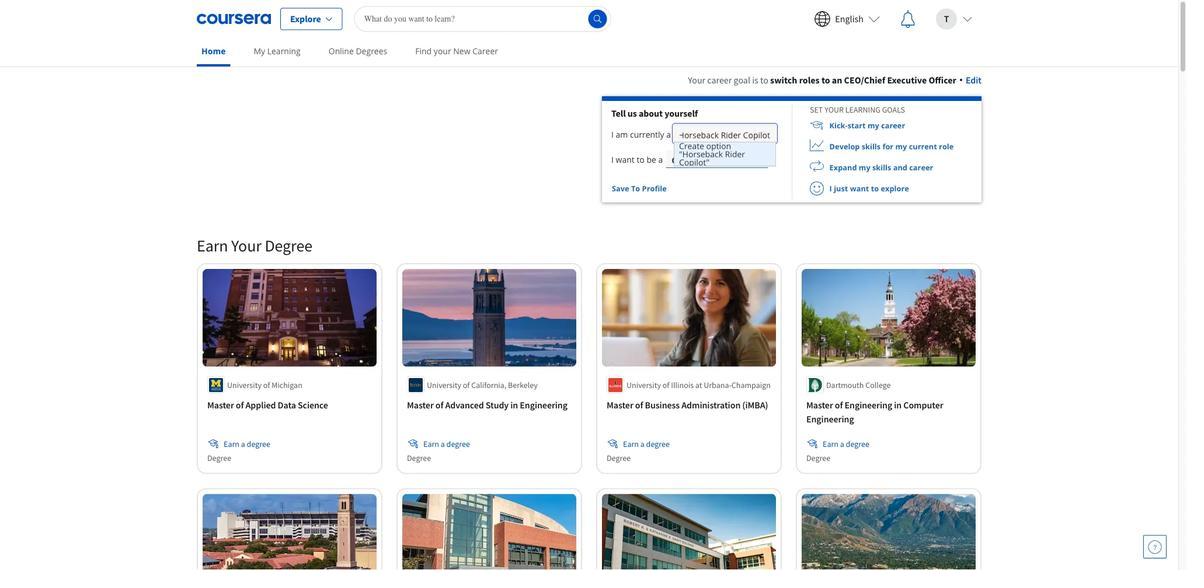 Task type: locate. For each thing, give the bounding box(es) containing it.
i left 'am'
[[611, 129, 614, 140]]

role
[[939, 141, 954, 152]]

online degrees
[[329, 46, 387, 57]]

kick-
[[830, 120, 848, 131]]

of up advanced
[[463, 380, 470, 390]]

find your new career link
[[411, 38, 503, 64]]

my
[[254, 46, 265, 57]]

of left business at the bottom of the page
[[635, 400, 643, 411]]

2 university from the left
[[427, 380, 461, 390]]

master of engineering in computer engineering
[[806, 400, 943, 425]]

i want to be a
[[611, 154, 663, 165]]

1 degree from the left
[[247, 439, 270, 449]]

my learning
[[254, 46, 301, 57]]

1 vertical spatial ceo/chief
[[672, 154, 712, 166]]

skills left and
[[872, 162, 891, 173]]

copilot"
[[679, 157, 710, 168]]

us
[[628, 107, 637, 119]]

career
[[473, 46, 498, 57]]

earn a degree down advanced
[[423, 439, 470, 449]]

engineering for in
[[806, 414, 854, 425]]

3 earn a degree from the left
[[623, 439, 670, 449]]

1 university from the left
[[227, 380, 262, 390]]

engineering down berkeley
[[520, 400, 568, 411]]

master of advanced study in engineering
[[407, 400, 568, 411]]

1 horizontal spatial officer
[[929, 74, 956, 86]]

0 horizontal spatial ceo/chief
[[672, 154, 712, 166]]

4 master from the left
[[806, 400, 833, 411]]

0 horizontal spatial in
[[511, 400, 518, 411]]

0 vertical spatial officer
[[929, 74, 956, 86]]

1 master from the left
[[207, 400, 234, 411]]

want right just
[[850, 183, 869, 194]]

earn
[[197, 236, 228, 256], [224, 439, 239, 449], [423, 439, 439, 449], [623, 439, 639, 449], [823, 439, 839, 449]]

champaign
[[732, 380, 771, 390]]

1 vertical spatial want
[[850, 183, 869, 194]]

yourself
[[665, 107, 698, 119]]

0 horizontal spatial your
[[231, 236, 262, 256]]

goal
[[734, 74, 750, 86]]

in left computer
[[894, 400, 902, 411]]

1 earn a degree from the left
[[224, 439, 270, 449]]

english button
[[805, 0, 889, 38]]

4 earn a degree from the left
[[823, 439, 869, 449]]

an
[[832, 74, 842, 86]]

0 horizontal spatial career
[[707, 74, 732, 86]]

i inside button
[[830, 183, 832, 194]]

my right expand
[[859, 162, 870, 173]]

home link
[[197, 38, 230, 67]]

skills left for
[[862, 141, 881, 152]]

earn your degree collection element
[[190, 217, 989, 571]]

engineering for study
[[520, 400, 568, 411]]

your career goal is to switch roles to an ceo/chief executive officer
[[688, 74, 956, 86]]

0 vertical spatial skills
[[862, 141, 881, 152]]

rider
[[725, 149, 745, 160]]

my inside expand my skills and career button
[[859, 162, 870, 173]]

1 horizontal spatial university
[[427, 380, 461, 390]]

master for master of engineering in computer engineering
[[806, 400, 833, 411]]

degree down advanced
[[446, 439, 470, 449]]

expand my skills and career button
[[792, 157, 933, 178]]

1 horizontal spatial want
[[850, 183, 869, 194]]

engineering
[[520, 400, 568, 411], [845, 400, 892, 411], [806, 414, 854, 425]]

master left business at the bottom of the page
[[607, 400, 633, 411]]

0 vertical spatial my
[[868, 120, 879, 131]]

of for engineering
[[835, 400, 843, 411]]

goals
[[882, 105, 905, 115]]

executive up goals
[[887, 74, 927, 86]]

1 vertical spatial skills
[[872, 162, 891, 173]]

degree down business at the bottom of the page
[[646, 439, 670, 449]]

i
[[611, 129, 614, 140], [611, 154, 614, 165], [830, 183, 832, 194]]

0 vertical spatial your
[[434, 46, 451, 57]]

of for advanced
[[436, 400, 443, 411]]

officer left edit dropdown button
[[929, 74, 956, 86]]

my learning link
[[249, 38, 305, 64]]

of left "michigan"
[[263, 380, 270, 390]]

0 vertical spatial want
[[616, 154, 635, 165]]

1 vertical spatial my
[[895, 141, 907, 152]]

earn a degree down business at the bottom of the page
[[623, 439, 670, 449]]

of inside "link"
[[436, 400, 443, 411]]

engineering inside "link"
[[520, 400, 568, 411]]

1 vertical spatial your
[[231, 236, 262, 256]]

2 in from the left
[[894, 400, 902, 411]]

2 vertical spatial i
[[830, 183, 832, 194]]

degree for master of business administration (imba)
[[607, 453, 631, 463]]

1 horizontal spatial your
[[825, 105, 844, 115]]

of left illinois
[[663, 380, 669, 390]]

of
[[263, 380, 270, 390], [463, 380, 470, 390], [663, 380, 669, 390], [236, 400, 244, 411], [436, 400, 443, 411], [635, 400, 643, 411], [835, 400, 843, 411]]

0 vertical spatial ceo/chief
[[844, 74, 885, 86]]

2 master from the left
[[407, 400, 434, 411]]

1 horizontal spatial in
[[894, 400, 902, 411]]

2 vertical spatial my
[[859, 162, 870, 173]]

want down 'am'
[[616, 154, 635, 165]]

0 vertical spatial your
[[688, 74, 705, 86]]

t button
[[927, 0, 982, 38]]

2 horizontal spatial university
[[627, 380, 661, 390]]

engineering down the dartmouth
[[806, 414, 854, 425]]

college
[[866, 380, 891, 390]]

0 horizontal spatial executive
[[715, 154, 754, 166]]

university up applied
[[227, 380, 262, 390]]

master of advanced study in engineering link
[[407, 399, 572, 413]]

your
[[688, 74, 705, 86], [231, 236, 262, 256]]

profile
[[642, 183, 667, 194]]

earn for master of advanced study in engineering
[[423, 439, 439, 449]]

currently
[[630, 129, 664, 140]]

degree down applied
[[247, 439, 270, 449]]

online
[[329, 46, 354, 57]]

officer right rider
[[756, 154, 784, 166]]

a for master of applied data science
[[241, 439, 245, 449]]

want inside i just want to explore button
[[850, 183, 869, 194]]

degree down master of engineering in computer engineering
[[846, 439, 869, 449]]

illinois
[[671, 380, 694, 390]]

berkeley
[[508, 380, 538, 390]]

master of business administration (imba) link
[[607, 399, 771, 413]]

master for master of advanced study in engineering
[[407, 400, 434, 411]]

dartmouth college
[[826, 380, 891, 390]]

create
[[679, 140, 704, 152]]

0 vertical spatial career
[[707, 74, 732, 86]]

kick-start my career button
[[792, 115, 905, 136]]

None search field
[[354, 6, 611, 32]]

university up business at the bottom of the page
[[627, 380, 661, 390]]

set your learning goals
[[810, 105, 905, 115]]

master left advanced
[[407, 400, 434, 411]]

study
[[486, 400, 509, 411]]

english
[[835, 13, 864, 25]]

degree for advanced
[[446, 439, 470, 449]]

1 horizontal spatial career
[[881, 120, 905, 131]]

coursera image
[[197, 10, 271, 28]]

master inside "link"
[[407, 400, 434, 411]]

develop skills for my current role button
[[792, 136, 954, 157]]

in
[[511, 400, 518, 411], [894, 400, 902, 411]]

earn for master of engineering in computer engineering
[[823, 439, 839, 449]]

degree
[[247, 439, 270, 449], [446, 439, 470, 449], [646, 439, 670, 449], [846, 439, 869, 449]]

3 university from the left
[[627, 380, 661, 390]]

ceo/chief right "an"
[[844, 74, 885, 86]]

0 horizontal spatial your
[[434, 46, 451, 57]]

officer
[[929, 74, 956, 86], [756, 154, 784, 166]]

degrees
[[356, 46, 387, 57]]

i for i am currently a
[[611, 129, 614, 140]]

of down the dartmouth
[[835, 400, 843, 411]]

create option "horseback rider copilot" row group
[[675, 140, 776, 168]]

4 degree from the left
[[846, 439, 869, 449]]

0 horizontal spatial want
[[616, 154, 635, 165]]

university up advanced
[[427, 380, 461, 390]]

set
[[810, 105, 823, 115]]

my inside kick-start my career button
[[868, 120, 879, 131]]

skills
[[862, 141, 881, 152], [872, 162, 891, 173]]

skills inside expand my skills and career button
[[872, 162, 891, 173]]

2 vertical spatial career
[[909, 162, 933, 173]]

university of illinois at urbana-champaign
[[627, 380, 771, 390]]

university for business
[[627, 380, 661, 390]]

career down goals
[[881, 120, 905, 131]]

earn a degree down master of engineering in computer engineering
[[823, 439, 869, 449]]

california,
[[471, 380, 506, 390]]

of left applied
[[236, 400, 244, 411]]

3 master from the left
[[607, 400, 633, 411]]

1 horizontal spatial ceo/chief
[[844, 74, 885, 86]]

1 horizontal spatial your
[[688, 74, 705, 86]]

my inside develop skills for my current role button
[[895, 141, 907, 152]]

of for applied
[[236, 400, 244, 411]]

0 vertical spatial executive
[[887, 74, 927, 86]]

1 vertical spatial career
[[881, 120, 905, 131]]

of for california,
[[463, 380, 470, 390]]

to left explore
[[871, 183, 879, 194]]

smile image
[[810, 182, 824, 196]]

2 earn a degree from the left
[[423, 439, 470, 449]]

my right for
[[895, 141, 907, 152]]

a for master of advanced study in engineering
[[441, 439, 445, 449]]

t
[[944, 13, 949, 25]]

i up save
[[611, 154, 614, 165]]

master down the dartmouth
[[806, 400, 833, 411]]

home
[[201, 46, 226, 57]]

career inside button
[[881, 120, 905, 131]]

0 vertical spatial i
[[611, 129, 614, 140]]

my right start
[[868, 120, 879, 131]]

2 horizontal spatial career
[[909, 162, 933, 173]]

a
[[666, 129, 671, 140], [658, 154, 663, 165], [241, 439, 245, 449], [441, 439, 445, 449], [640, 439, 645, 449], [840, 439, 844, 449]]

career left goal at the top of page
[[707, 74, 732, 86]]

executive
[[887, 74, 927, 86], [715, 154, 754, 166]]

of inside master of engineering in computer engineering
[[835, 400, 843, 411]]

in right study
[[511, 400, 518, 411]]

executive down option
[[715, 154, 754, 166]]

1 in from the left
[[511, 400, 518, 411]]

ceo/chief down create
[[672, 154, 712, 166]]

of left advanced
[[436, 400, 443, 411]]

master left applied
[[207, 400, 234, 411]]

master
[[207, 400, 234, 411], [407, 400, 434, 411], [607, 400, 633, 411], [806, 400, 833, 411]]

1 vertical spatial your
[[825, 105, 844, 115]]

2 degree from the left
[[446, 439, 470, 449]]

your inside main content
[[825, 105, 844, 115]]

master inside master of engineering in computer engineering
[[806, 400, 833, 411]]

am
[[616, 129, 628, 140]]

roles
[[799, 74, 820, 86]]

a for master of business administration (imba)
[[640, 439, 645, 449]]

1 vertical spatial i
[[611, 154, 614, 165]]

university
[[227, 380, 262, 390], [427, 380, 461, 390], [627, 380, 661, 390]]

university for advanced
[[427, 380, 461, 390]]

explore button
[[280, 8, 343, 30]]

"horseback
[[679, 149, 723, 160]]

3 degree from the left
[[646, 439, 670, 449]]

explore
[[290, 13, 321, 25]]

want
[[616, 154, 635, 165], [850, 183, 869, 194]]

1 vertical spatial officer
[[756, 154, 784, 166]]

to left "an"
[[822, 74, 830, 86]]

a for master of engineering in computer engineering
[[840, 439, 844, 449]]

to
[[760, 74, 768, 86], [822, 74, 830, 86], [637, 154, 645, 165], [871, 183, 879, 194]]

create option "horseback rider copilot"
[[679, 140, 745, 168]]

career right and
[[909, 162, 933, 173]]

your up the kick-
[[825, 105, 844, 115]]

0 horizontal spatial university
[[227, 380, 262, 390]]

earn a degree down applied
[[224, 439, 270, 449]]

in inside "link"
[[511, 400, 518, 411]]

your right find
[[434, 46, 451, 57]]

i left just
[[830, 183, 832, 194]]

to inside button
[[871, 183, 879, 194]]

earn your degree
[[197, 236, 312, 256]]

ceo/chief
[[844, 74, 885, 86], [672, 154, 712, 166]]



Task type: vqa. For each thing, say whether or not it's contained in the screenshot.
Timezone mismatch warning modal dialog at the right top of the page
no



Task type: describe. For each thing, give the bounding box(es) containing it.
kick-start my career
[[830, 120, 905, 131]]

tell us about yourself
[[611, 107, 698, 119]]

michigan
[[272, 380, 302, 390]]

just
[[834, 183, 848, 194]]

earn for master of applied data science
[[224, 439, 239, 449]]

develop
[[830, 141, 860, 152]]

and
[[893, 162, 907, 173]]

about
[[639, 107, 663, 119]]

1 vertical spatial executive
[[715, 154, 754, 166]]

degree for master of applied data science
[[207, 453, 231, 463]]

I am currently a text field
[[680, 125, 770, 148]]

master for master of business administration (imba)
[[607, 400, 633, 411]]

save to profile
[[612, 183, 667, 194]]

save to profile button
[[611, 178, 667, 199]]

master of applied data science
[[207, 400, 328, 411]]

start
[[848, 120, 866, 131]]

line chart image
[[810, 140, 824, 154]]

computer
[[904, 400, 943, 411]]

administration
[[682, 400, 741, 411]]

save
[[612, 183, 629, 194]]

develop skills for my current role
[[830, 141, 954, 152]]

to
[[631, 183, 640, 194]]

current
[[909, 141, 937, 152]]

skills inside develop skills for my current role button
[[862, 141, 881, 152]]

to left be
[[637, 154, 645, 165]]

earn your degree main content
[[0, 59, 1178, 571]]

career inside button
[[909, 162, 933, 173]]

university of michigan
[[227, 380, 302, 390]]

help center image
[[1148, 540, 1162, 554]]

of for illinois
[[663, 380, 669, 390]]

degree for master of engineering in computer engineering
[[806, 453, 830, 463]]

master for master of applied data science
[[207, 400, 234, 411]]

edit button
[[960, 73, 982, 87]]

i just want to explore
[[830, 183, 909, 194]]

i am currently a
[[611, 129, 671, 140]]

be
[[647, 154, 656, 165]]

in inside master of engineering in computer engineering
[[894, 400, 902, 411]]

your for learning
[[825, 105, 844, 115]]

dartmouth
[[826, 380, 864, 390]]

What do you want to learn? text field
[[354, 6, 611, 32]]

applied
[[246, 400, 276, 411]]

repeat image
[[810, 161, 824, 175]]

graduation cap image
[[810, 119, 824, 133]]

find your new career
[[415, 46, 498, 57]]

degree for applied
[[247, 439, 270, 449]]

switch
[[770, 74, 797, 86]]

your for new
[[434, 46, 451, 57]]

master of applied data science link
[[207, 399, 372, 413]]

edit
[[966, 74, 982, 86]]

to right is
[[760, 74, 768, 86]]

data
[[278, 400, 296, 411]]

1 horizontal spatial executive
[[887, 74, 927, 86]]

ceo/chief executive officer
[[672, 154, 784, 166]]

earn a degree for business
[[623, 439, 670, 449]]

Occupation field
[[674, 125, 776, 148]]

university of california, berkeley
[[427, 380, 538, 390]]

expand my skills and career
[[830, 162, 933, 173]]

i for i want to be a
[[611, 154, 614, 165]]

earn a degree for advanced
[[423, 439, 470, 449]]

degree for master of advanced study in engineering
[[407, 453, 431, 463]]

explore
[[881, 183, 909, 194]]

degree for engineering
[[846, 439, 869, 449]]

new
[[453, 46, 470, 57]]

for
[[883, 141, 894, 152]]

earn a degree for engineering
[[823, 439, 869, 449]]

master of business administration (imba)
[[607, 400, 768, 411]]

of for business
[[635, 400, 643, 411]]

earn for master of business administration (imba)
[[623, 439, 639, 449]]

learning
[[845, 105, 881, 115]]

(imba)
[[742, 400, 768, 411]]

expand
[[830, 162, 857, 173]]

tell
[[611, 107, 626, 119]]

university for applied
[[227, 380, 262, 390]]

of for michigan
[[263, 380, 270, 390]]

urbana-
[[704, 380, 732, 390]]

engineering down college
[[845, 400, 892, 411]]

find
[[415, 46, 432, 57]]

option
[[706, 140, 731, 152]]

degree for business
[[646, 439, 670, 449]]

learning
[[267, 46, 301, 57]]

business
[[645, 400, 680, 411]]

0 horizontal spatial officer
[[756, 154, 784, 166]]

science
[[298, 400, 328, 411]]

i for i just want to explore
[[830, 183, 832, 194]]

earn a degree for applied
[[224, 439, 270, 449]]

is
[[752, 74, 758, 86]]

master of engineering in computer engineering link
[[806, 399, 971, 427]]

i just want to explore button
[[792, 178, 909, 199]]

advanced
[[445, 400, 484, 411]]



